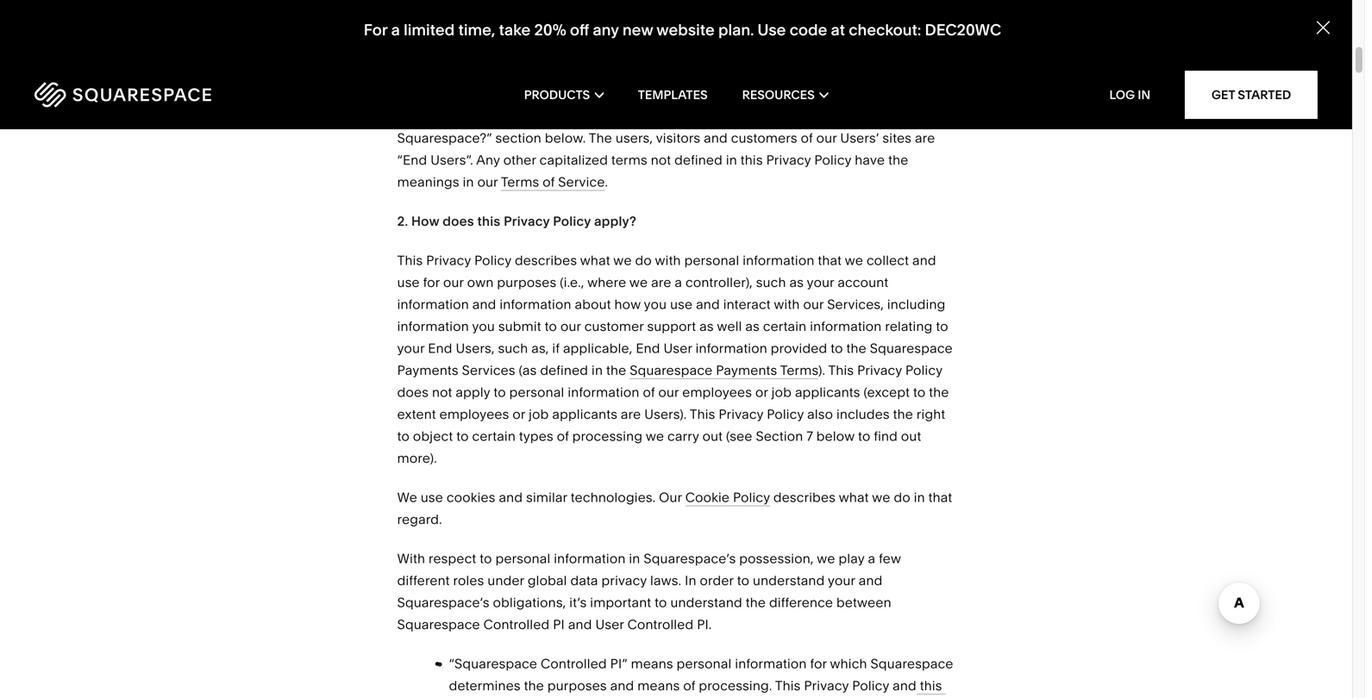 Task type: locate. For each thing, give the bounding box(es) containing it.
where
[[587, 275, 626, 291]]

0 horizontal spatial does
[[397, 385, 429, 401]]

this right processing.
[[775, 679, 801, 694]]

0 vertical spatial purposes
[[497, 275, 557, 291]]

0 horizontal spatial what
[[580, 253, 610, 269]]

are left in:
[[716, 0, 736, 2]]

1 vertical spatial describes
[[774, 490, 836, 506]]

2 horizontal spatial as
[[790, 275, 804, 291]]

for left 'own'
[[423, 275, 440, 291]]

1 horizontal spatial certain
[[763, 319, 807, 335]]

certain inside ). this privacy policy does not apply to personal information of our employees or job applicants (except to the extent employees or job applicants are users). this privacy policy also includes the right to object to certain types of processing we carry out (see section 7 below to find out more).
[[472, 429, 516, 445]]

such down submit
[[498, 341, 528, 357]]

below
[[817, 429, 855, 445]]

what up where
[[580, 253, 610, 269]]

0 horizontal spatial understand
[[671, 595, 742, 611]]

processing.
[[699, 679, 772, 694]]

1 horizontal spatial if
[[679, 0, 687, 2]]

1 horizontal spatial out
[[901, 429, 922, 445]]

in inside in our privacy policy, when we refer to "users", we mean our customers who use our services, including visitors to our sites. we explain who we are in the "who is squarespace?" section below. the users, visitors and customers of our users' sites are "end users". any other capitalized terms not defined in this privacy policy have the meanings in our
[[397, 86, 409, 102]]

information inside with respect to personal information in squarespace's possession, we play a few different roles under global data privacy laws. in order to understand your and squarespace's obligations, it's important to understand the difference between squarespace controlled pi and user controlled pi.
[[554, 551, 626, 567]]

or down squarespace payments terms link at the bottom of page
[[756, 385, 768, 401]]

controller),
[[686, 275, 753, 291]]

not inside in our privacy policy, when we refer to "users", we mean our customers who use our services, including visitors to our sites. we explain who we are in the "who is squarespace?" section below. the users, visitors and customers of our users' sites are "end users". any other capitalized terms not defined in this privacy policy have the meanings in our
[[651, 152, 671, 168]]

understand
[[753, 573, 825, 589], [671, 595, 742, 611]]

1 horizontal spatial that
[[929, 490, 953, 506]]

squarespace down different
[[397, 617, 480, 633]]

1 vertical spatial squarespace's
[[397, 595, 490, 611]]

in inside with respect to personal information in squarespace's possession, we play a few different roles under global data privacy laws. in order to understand your and squarespace's obligations, it's important to understand the difference between squarespace controlled pi and user controlled pi.
[[685, 573, 697, 589]]

to right provided
[[831, 341, 843, 357]]

squarespace down "relating"
[[870, 341, 953, 357]]

the down the sites on the top right of the page
[[888, 152, 909, 168]]

0 horizontal spatial payments
[[397, 363, 459, 379]]

global
[[528, 573, 567, 589]]

squarespace payments terms
[[630, 363, 819, 379]]

we left play
[[817, 551, 835, 567]]

1 vertical spatial if
[[552, 341, 560, 357]]

0 horizontal spatial not
[[432, 385, 452, 401]]

describes
[[515, 253, 577, 269], [774, 490, 836, 506]]

virginia, colorado,
[[397, 8, 513, 24]]

0 vertical spatial squarespace's
[[644, 551, 736, 567]]

0 vertical spatial defined
[[675, 152, 723, 168]]

1 vertical spatial employees
[[440, 407, 509, 423]]

2 horizontal spatial a
[[868, 551, 876, 567]]

for a limited time, take 20% off any new website plan. use code at checkout: dec20wc
[[364, 20, 1002, 39]]

we down the users).
[[646, 429, 664, 445]]

2 vertical spatial this
[[449, 679, 946, 699]]

0 horizontal spatial for
[[423, 275, 440, 291]]

privacy up 'own'
[[426, 253, 471, 269]]

employees down apply at the left bottom of the page
[[440, 407, 509, 423]]

extent
[[397, 407, 436, 423]]

we down "users",
[[642, 108, 662, 124]]

2 payments from the left
[[716, 363, 777, 379]]

and
[[704, 130, 728, 146], [913, 253, 936, 269], [472, 297, 496, 313], [696, 297, 720, 313], [499, 490, 523, 506], [859, 573, 883, 589], [568, 617, 592, 633], [610, 679, 634, 694], [893, 679, 917, 694]]

in down resources
[[788, 108, 800, 124]]

to
[[619, 86, 631, 102], [567, 108, 579, 124], [545, 319, 557, 335], [936, 319, 949, 335], [831, 341, 843, 357], [494, 385, 506, 401], [913, 385, 926, 401], [397, 429, 410, 445], [456, 429, 469, 445], [858, 429, 871, 445], [480, 551, 492, 567], [737, 573, 750, 589], [655, 595, 667, 611]]

0 vertical spatial understand
[[753, 573, 825, 589]]

we
[[565, 86, 583, 102], [686, 86, 705, 102], [743, 108, 762, 124], [613, 253, 632, 269], [845, 253, 863, 269], [630, 275, 648, 291], [646, 429, 664, 445], [872, 490, 891, 506], [817, 551, 835, 567]]

a left few
[[868, 551, 876, 567]]

0 vertical spatial if
[[679, 0, 687, 2]]

for up the time,
[[485, 0, 502, 2]]

1 vertical spatial a
[[675, 275, 682, 291]]

terms down provided
[[780, 363, 819, 379]]

for left which at bottom
[[810, 657, 827, 672]]

0 horizontal spatial that
[[818, 253, 842, 269]]

1 horizontal spatial who
[[841, 86, 867, 102]]

1 horizontal spatial visitors
[[656, 130, 701, 146]]

we inside describes what we do in that regard.
[[872, 490, 891, 506]]

we up the how
[[630, 275, 648, 291]]

understand up pi. on the right
[[671, 595, 742, 611]]

0 vertical spatial services,
[[397, 108, 454, 124]]

in up the squarespace?"
[[397, 86, 409, 102]]

website
[[657, 20, 715, 39]]

our
[[412, 86, 433, 102], [747, 86, 768, 102], [896, 86, 917, 102], [582, 108, 603, 124], [817, 130, 837, 146], [477, 174, 498, 190], [443, 275, 464, 291], [803, 297, 824, 313], [561, 319, 581, 335], [658, 385, 679, 401]]

if inside this privacy policy describes what we do with personal information that we collect and use for our own purposes (i.e., where we are a controller), such as your account information and information about how you use and interact with our services, including information you submit to our customer support as well as certain information relating to your end users, such as, if applicable, end user information provided to the squarespace payments services (as defined in the
[[552, 341, 560, 357]]

services, inside this privacy policy describes what we do with personal information that we collect and use for our own purposes (i.e., where we are a controller), such as your account information and information about how you use and interact with our services, including information you submit to our customer support as well as certain information relating to your end users, such as, if applicable, end user information provided to the squarespace payments services (as defined in the
[[827, 297, 884, 313]]

our
[[659, 490, 682, 506]]

a left controller),
[[675, 275, 682, 291]]

we inside with respect to personal information in squarespace's possession, we play a few different roles under global data privacy laws. in order to understand your and squarespace's obligations, it's important to understand the difference between squarespace controlled pi and user controlled pi.
[[817, 551, 835, 567]]

terms
[[611, 152, 648, 168]]

1 vertical spatial defined
[[540, 363, 588, 379]]

our left 'own'
[[443, 275, 464, 291]]

0 horizontal spatial user
[[596, 617, 624, 633]]

our inside ). this privacy policy does not apply to personal information of our employees or job applicants (except to the extent employees or job applicants are users). this privacy policy also includes the right to object to certain types of processing we carry out (see section 7 below to find out more).
[[658, 385, 679, 401]]

personal inside ). this privacy policy does not apply to personal information of our employees or job applicants (except to the extent employees or job applicants are users). this privacy policy also includes the right to object to certain types of processing we carry out (see section 7 below to find out more).
[[509, 385, 564, 401]]

job up types
[[529, 407, 549, 423]]

under
[[488, 573, 524, 589]]

end down support
[[636, 341, 660, 357]]

1 horizontal spatial you
[[644, 297, 667, 313]]

in right log
[[1138, 88, 1151, 102]]

including inside in our privacy policy, when we refer to "users", we mean our customers who use our services, including visitors to our sites. we explain who we are in the "who is squarespace?" section below. the users, visitors and customers of our users' sites are "end users". any other capitalized terms not defined in this privacy policy have the meanings in our
[[457, 108, 516, 124]]

0 vertical spatial not
[[651, 152, 671, 168]]

1 vertical spatial not
[[432, 385, 452, 401]]

2 horizontal spatial you
[[690, 0, 713, 2]]

squarespace logo image
[[34, 82, 211, 108]]

applicants
[[795, 385, 860, 401], [552, 407, 618, 423]]

visitors
[[519, 108, 563, 124], [656, 130, 701, 146]]

customers up "who
[[771, 86, 837, 102]]

0 horizontal spatial squarespace's
[[397, 595, 490, 611]]

as down interact at top right
[[746, 319, 760, 335]]

you up "users,"
[[472, 319, 495, 335]]

are inside this privacy policy describes what we do with personal information that we collect and use for our own purposes (i.e., where we are a controller), such as your account information and information about how you use and interact with our services, including information you submit to our customer support as well as certain information relating to your end users, such as, if applicable, end user information provided to the squarespace payments services (as defined in the
[[651, 275, 671, 291]]

the down "squarespace
[[524, 679, 544, 694]]

applicable,
[[563, 341, 633, 357]]

information down account
[[810, 319, 882, 335]]

payments up extent
[[397, 363, 459, 379]]

information
[[604, 0, 676, 2], [743, 253, 815, 269], [397, 297, 469, 313], [500, 297, 572, 313], [397, 319, 469, 335], [810, 319, 882, 335], [696, 341, 768, 357], [568, 385, 640, 401], [554, 551, 626, 567], [735, 657, 807, 672]]

0 vertical spatial your
[[807, 275, 834, 291]]

a inside this privacy policy describes what we do with personal information that we collect and use for our own purposes (i.e., where we are a controller), such as your account information and information about how you use and interact with our services, including information you submit to our customer support as well as certain information relating to your end users, such as, if applicable, end user information provided to the squarespace payments services (as defined in the
[[675, 275, 682, 291]]

squarespace inside with respect to personal information in squarespace's possession, we play a few different roles under global data privacy laws. in order to understand your and squarespace's obligations, it's important to understand the difference between squarespace controlled pi and user controlled pi.
[[397, 617, 480, 633]]

1 vertical spatial applicants
[[552, 407, 618, 423]]

1 horizontal spatial including
[[887, 297, 946, 313]]

policy down "users'"
[[815, 152, 852, 168]]

other
[[503, 152, 536, 168]]

0 horizontal spatial we
[[397, 490, 417, 506]]

squarespace's up laws. in the bottom left of the page
[[644, 551, 736, 567]]

of left service
[[543, 174, 555, 190]]

0 horizontal spatial employees
[[440, 407, 509, 423]]

job up section
[[772, 385, 792, 401]]

policy
[[815, 152, 852, 168], [553, 214, 591, 230], [474, 253, 512, 269], [906, 363, 943, 379], [767, 407, 804, 423], [733, 490, 770, 506], [852, 679, 889, 694]]

policy down service
[[553, 214, 591, 230]]

users).
[[644, 407, 687, 423]]

0 vertical spatial does
[[443, 214, 474, 230]]

not right terms
[[651, 152, 671, 168]]

information up "users,"
[[397, 319, 469, 335]]

0 horizontal spatial out
[[703, 429, 723, 445]]

2 vertical spatial your
[[828, 573, 855, 589]]

0 vertical spatial that
[[818, 253, 842, 269]]

payments
[[397, 363, 459, 379], [716, 363, 777, 379]]

1 horizontal spatial for
[[485, 0, 502, 2]]

do inside describes what we do in that regard.
[[894, 490, 911, 506]]

1 vertical spatial understand
[[671, 595, 742, 611]]

2 vertical spatial such
[[498, 341, 528, 357]]

information down 'own'
[[397, 297, 469, 313]]

or left utah.
[[596, 8, 609, 24]]

1 horizontal spatial end
[[636, 341, 660, 357]]

0 vertical spatial a
[[391, 20, 400, 39]]

0 vertical spatial certain
[[763, 319, 807, 335]]

0 vertical spatial for
[[485, 0, 502, 2]]

0 vertical spatial applicants
[[795, 385, 860, 401]]

with respect to personal information in squarespace's possession, we play a few different roles under global data privacy laws. in order to understand your and squarespace's obligations, it's important to understand the difference between squarespace controlled pi and user controlled pi.
[[397, 551, 905, 633]]

0 horizontal spatial if
[[552, 341, 560, 357]]

policy up 'own'
[[474, 253, 512, 269]]

you inside for such additional information if you are in: (i) california; or (ii) virginia, colorado, connecticut or utah.
[[690, 0, 713, 2]]

dec20wc
[[925, 20, 1002, 39]]

policy inside in our privacy policy, when we refer to "users", we mean our customers who use our services, including visitors to our sites. we explain who we are in the "who is squarespace?" section below. the users, visitors and customers of our users' sites are "end users". any other capitalized terms not defined in this privacy policy have the meanings in our
[[815, 152, 852, 168]]

job
[[772, 385, 792, 401], [529, 407, 549, 423]]

end
[[428, 341, 452, 357], [636, 341, 660, 357]]

our down any
[[477, 174, 498, 190]]

0 vertical spatial user
[[664, 341, 692, 357]]

1 horizontal spatial user
[[664, 341, 692, 357]]

0 vertical spatial this
[[741, 152, 763, 168]]

any
[[593, 20, 619, 39]]

for such additional information if you are in: (i) california; or (ii) virginia, colorado, connecticut or utah.
[[397, 0, 874, 24]]

if right as,
[[552, 341, 560, 357]]

policy up section
[[767, 407, 804, 423]]

collect
[[867, 253, 909, 269]]

describes up (i.e.,
[[515, 253, 577, 269]]

1 vertical spatial with
[[774, 297, 800, 313]]

0 horizontal spatial describes
[[515, 253, 577, 269]]

1 vertical spatial what
[[839, 490, 869, 506]]

as left well
[[700, 319, 714, 335]]

20%
[[534, 20, 566, 39]]

2 vertical spatial you
[[472, 319, 495, 335]]

you
[[690, 0, 713, 2], [644, 297, 667, 313], [472, 319, 495, 335]]

1 horizontal spatial defined
[[675, 152, 723, 168]]

use up is
[[871, 86, 893, 102]]

0 horizontal spatial who
[[713, 108, 740, 124]]

in down mean
[[726, 152, 737, 168]]

0 vertical spatial you
[[690, 0, 713, 2]]

defined inside in our privacy policy, when we refer to "users", we mean our customers who use our services, including visitors to our sites. we explain who we are in the "who is squarespace?" section below. the users, visitors and customers of our users' sites are "end users". any other capitalized terms not defined in this privacy policy have the meanings in our
[[675, 152, 723, 168]]

this
[[397, 253, 423, 269], [828, 363, 854, 379], [690, 407, 715, 423], [775, 679, 801, 694]]

defined down as,
[[540, 363, 588, 379]]

2. how does this privacy policy apply?
[[397, 214, 637, 230]]

personal inside this privacy policy describes what we do with personal information that we collect and use for our own purposes (i.e., where we are a controller), such as your account information and information about how you use and interact with our services, including information you submit to our customer support as well as certain information relating to your end users, such as, if applicable, end user information provided to the squarespace payments services (as defined in the
[[684, 253, 739, 269]]

"who
[[827, 108, 861, 124]]

0 horizontal spatial defined
[[540, 363, 588, 379]]

certain up provided
[[763, 319, 807, 335]]

utah.
[[612, 8, 645, 24]]

we inside ). this privacy policy does not apply to personal information of our employees or job applicants (except to the extent employees or job applicants are users). this privacy policy also includes the right to object to certain types of processing we carry out (see section 7 below to find out more).
[[646, 429, 664, 445]]

1 horizontal spatial does
[[443, 214, 474, 230]]

end left "users,"
[[428, 341, 452, 357]]

0 vertical spatial such
[[505, 0, 535, 2]]

this
[[741, 152, 763, 168], [477, 214, 501, 230], [449, 679, 946, 699]]

service
[[558, 174, 605, 190]]

do up few
[[894, 490, 911, 506]]

log
[[1110, 88, 1135, 102]]

our down about
[[561, 319, 581, 335]]

in our privacy policy, when we refer to "users", we mean our customers who use our services, including visitors to our sites. we explain who we are in the "who is squarespace?" section below. the users, visitors and customers of our users' sites are "end users". any other capitalized terms not defined in this privacy policy have the meanings in our
[[397, 86, 939, 190]]

0 vertical spatial what
[[580, 253, 610, 269]]

1 vertical spatial your
[[397, 341, 425, 357]]

to up below. the
[[567, 108, 579, 124]]

1 vertical spatial for
[[423, 275, 440, 291]]

regard.
[[397, 512, 442, 528]]

your left account
[[807, 275, 834, 291]]

does up extent
[[397, 385, 429, 401]]

0 horizontal spatial with
[[655, 253, 681, 269]]

1 horizontal spatial we
[[642, 108, 662, 124]]

describes what we do in that regard.
[[397, 490, 956, 528]]

purposes
[[497, 275, 557, 291], [548, 679, 607, 694]]

your inside with respect to personal information in squarespace's possession, we play a few different roles under global data privacy laws. in order to understand your and squarespace's obligations, it's important to understand the difference between squarespace controlled pi and user controlled pi.
[[828, 573, 855, 589]]

get started link
[[1185, 71, 1318, 119]]

1 vertical spatial user
[[596, 617, 624, 633]]

of down 'resources' button
[[801, 130, 813, 146]]

0 horizontal spatial job
[[529, 407, 549, 423]]

of inside in our privacy policy, when we refer to "users", we mean our customers who use our services, including visitors to our sites. we explain who we are in the "who is squarespace?" section below. the users, visitors and customers of our users' sites are "end users". any other capitalized terms not defined in this privacy policy have the meanings in our
[[801, 130, 813, 146]]

services, down account
[[827, 297, 884, 313]]

0 horizontal spatial end
[[428, 341, 452, 357]]

privacy down which at bottom
[[804, 679, 849, 694]]

purposes inside "squarespace controlled pi" means personal information for which squarespace determines the purposes and means of processing. this privacy policy and
[[548, 679, 607, 694]]

controlled
[[484, 617, 550, 633], [628, 617, 694, 633], [541, 657, 607, 672]]

personal up this link
[[677, 657, 732, 672]]

information up processing.
[[735, 657, 807, 672]]

section
[[756, 429, 803, 445]]

to up right
[[913, 385, 926, 401]]

1 horizontal spatial squarespace's
[[644, 551, 736, 567]]

processing
[[572, 429, 643, 445]]

relating
[[885, 319, 933, 335]]

as,
[[531, 341, 549, 357]]

this down 2.
[[397, 253, 423, 269]]

terms
[[501, 174, 539, 190], [780, 363, 819, 379]]

1 horizontal spatial in
[[685, 573, 697, 589]]

object
[[413, 429, 453, 445]]

log             in
[[1110, 88, 1151, 102]]

as
[[790, 275, 804, 291], [700, 319, 714, 335], [746, 319, 760, 335]]

certain inside this privacy policy describes what we do with personal information that we collect and use for our own purposes (i.e., where we are a controller), such as your account information and information about how you use and interact with our services, including information you submit to our customer support as well as certain information relating to your end users, such as, if applicable, end user information provided to the squarespace payments services (as defined in the
[[763, 319, 807, 335]]

terms down other
[[501, 174, 539, 190]]

0 vertical spatial job
[[772, 385, 792, 401]]

does right how
[[443, 214, 474, 230]]

cookie policy link
[[685, 490, 770, 507]]

0 vertical spatial describes
[[515, 253, 577, 269]]

information inside ). this privacy policy does not apply to personal information of our employees or job applicants (except to the extent employees or job applicants are users). this privacy policy also includes the right to object to certain types of processing we carry out (see section 7 below to find out more).
[[568, 385, 640, 401]]

what up play
[[839, 490, 869, 506]]

visitors down when
[[519, 108, 563, 124]]

information down well
[[696, 341, 768, 357]]

in right laws. in the bottom left of the page
[[685, 573, 697, 589]]

1 vertical spatial certain
[[472, 429, 516, 445]]

services, up the squarespace?"
[[397, 108, 454, 124]]

1 payments from the left
[[397, 363, 459, 379]]

including inside this privacy policy describes what we do with personal information that we collect and use for our own purposes (i.e., where we are a controller), such as your account information and information about how you use and interact with our services, including information you submit to our customer support as well as certain information relating to your end users, such as, if applicable, end user information provided to the squarespace payments services (as defined in the
[[887, 297, 946, 313]]

1 horizontal spatial not
[[651, 152, 671, 168]]

section
[[496, 130, 542, 146]]

applicants down ).
[[795, 385, 860, 401]]

do
[[635, 253, 652, 269], [894, 490, 911, 506]]

you up support
[[644, 297, 667, 313]]

is
[[864, 108, 874, 124]]

controlled down obligations,
[[484, 617, 550, 633]]

our up provided
[[803, 297, 824, 313]]

0 vertical spatial we
[[642, 108, 662, 124]]

defined inside this privacy policy describes what we do with personal information that we collect and use for our own purposes (i.e., where we are a controller), such as your account information and information about how you use and interact with our services, including information you submit to our customer support as well as certain information relating to your end users, such as, if applicable, end user information provided to the squarespace payments services (as defined in the
[[540, 363, 588, 379]]

0 horizontal spatial you
[[472, 319, 495, 335]]

we up the regard.
[[397, 490, 417, 506]]

in down right
[[914, 490, 925, 506]]

squarespace inside "squarespace controlled pi" means personal information for which squarespace determines the purposes and means of processing. this privacy policy and
[[871, 657, 954, 672]]

0 horizontal spatial certain
[[472, 429, 516, 445]]

0 horizontal spatial do
[[635, 253, 652, 269]]

the inside "squarespace controlled pi" means personal information for which squarespace determines the purposes and means of processing. this privacy policy and
[[524, 679, 544, 694]]

means right "pi""
[[631, 657, 673, 672]]

1 horizontal spatial services,
[[827, 297, 884, 313]]

defined
[[675, 152, 723, 168], [540, 363, 588, 379]]

who up "who
[[841, 86, 867, 102]]

who down mean
[[713, 108, 740, 124]]

1 horizontal spatial with
[[774, 297, 800, 313]]

that up account
[[818, 253, 842, 269]]

1 horizontal spatial terms
[[780, 363, 819, 379]]

personal
[[684, 253, 739, 269], [509, 385, 564, 401], [496, 551, 551, 567], [677, 657, 732, 672]]

we inside in our privacy policy, when we refer to "users", we mean our customers who use our services, including visitors to our sites. we explain who we are in the "who is squarespace?" section below. the users, visitors and customers of our users' sites are "end users". any other capitalized terms not defined in this privacy policy have the meanings in our
[[642, 108, 662, 124]]

2 horizontal spatial for
[[810, 657, 827, 672]]

"users",
[[635, 86, 683, 102]]

who
[[841, 86, 867, 102], [713, 108, 740, 124]]

connecticut
[[516, 8, 593, 24]]



Task type: vqa. For each thing, say whether or not it's contained in the screenshot.
left that
yes



Task type: describe. For each thing, give the bounding box(es) containing it.
if inside for such additional information if you are in: (i) california; or (ii) virginia, colorado, connecticut or utah.
[[679, 0, 687, 2]]

payments inside this privacy policy describes what we do with personal information that we collect and use for our own purposes (i.e., where we are a controller), such as your account information and information about how you use and interact with our services, including information you submit to our customer support as well as certain information relating to your end users, such as, if applicable, end user information provided to the squarespace payments services (as defined in the
[[397, 363, 459, 379]]

provided
[[771, 341, 827, 357]]

policy,
[[484, 86, 524, 102]]

apply?
[[594, 214, 637, 230]]

to left find
[[858, 429, 871, 445]]

users,
[[616, 130, 653, 146]]

more).
[[397, 451, 437, 467]]

1 end from the left
[[428, 341, 452, 357]]

terms of service .
[[501, 174, 608, 190]]

in:
[[740, 0, 754, 2]]

resources button
[[742, 60, 828, 129]]

our down refer
[[582, 108, 603, 124]]

pi
[[553, 617, 565, 633]]

of right types
[[557, 429, 569, 445]]

we down resources
[[743, 108, 762, 124]]

controlled inside "squarespace controlled pi" means personal information for which squarespace determines the purposes and means of processing. this privacy policy and
[[541, 657, 607, 672]]

new
[[623, 20, 653, 39]]

0 vertical spatial with
[[655, 253, 681, 269]]

1 vertical spatial who
[[713, 108, 740, 124]]

of up the users).
[[643, 385, 655, 401]]

squarespace payments terms link
[[630, 363, 819, 380]]

also
[[807, 407, 833, 423]]

in down 'users".'
[[463, 174, 474, 190]]

a inside with respect to personal information in squarespace's possession, we play a few different roles under global data privacy laws. in order to understand your and squarespace's obligations, it's important to understand the difference between squarespace controlled pi and user controlled pi.
[[868, 551, 876, 567]]

we up where
[[613, 253, 632, 269]]

purposes inside this privacy policy describes what we do with personal information that we collect and use for our own purposes (i.e., where we are a controller), such as your account information and information about how you use and interact with our services, including information you submit to our customer support as well as certain information relating to your end users, such as, if applicable, end user information provided to the squarespace payments services (as defined in the
[[497, 275, 557, 291]]

well
[[717, 319, 742, 335]]

account
[[838, 275, 889, 291]]

products button
[[524, 60, 604, 129]]

0 horizontal spatial visitors
[[519, 108, 563, 124]]

are right the sites on the top right of the page
[[915, 130, 935, 146]]

(except
[[864, 385, 910, 401]]

1 vertical spatial you
[[644, 297, 667, 313]]

we up "explain"
[[686, 86, 705, 102]]

0 vertical spatial means
[[631, 657, 673, 672]]

apply
[[456, 385, 490, 401]]

describes inside this privacy policy describes what we do with personal information that we collect and use for our own purposes (i.e., where we are a controller), such as your account information and information about how you use and interact with our services, including information you submit to our customer support as well as certain information relating to your end users, such as, if applicable, end user information provided to the squarespace payments services (as defined in the
[[515, 253, 577, 269]]

this right ).
[[828, 363, 854, 379]]

are inside for such additional information if you are in: (i) california; or (ii) virginia, colorado, connecticut or utah.
[[716, 0, 736, 2]]

1 vertical spatial we
[[397, 490, 417, 506]]

code
[[790, 20, 827, 39]]

0 vertical spatial customers
[[771, 86, 837, 102]]

pi.
[[697, 617, 712, 633]]

policy right cookie
[[733, 490, 770, 506]]

7
[[807, 429, 813, 445]]

the down (except
[[893, 407, 913, 423]]

are inside ). this privacy policy does not apply to personal information of our employees or job applicants (except to the extent employees or job applicants are users). this privacy policy also includes the right to object to certain types of processing we carry out (see section 7 below to find out more).
[[621, 407, 641, 423]]

2 out from the left
[[901, 429, 922, 445]]

does inside ). this privacy policy does not apply to personal information of our employees or job applicants (except to the extent employees or job applicants are users). this privacy policy also includes the right to object to certain types of processing we carry out (see section 7 below to find out more).
[[397, 385, 429, 401]]

privacy up (except
[[857, 363, 902, 379]]

1 vertical spatial means
[[638, 679, 680, 694]]

0 vertical spatial who
[[841, 86, 867, 102]]

respect
[[429, 551, 476, 567]]

(as
[[519, 363, 537, 379]]

sites.
[[606, 108, 638, 124]]

in inside describes what we do in that regard.
[[914, 490, 925, 506]]

templates link
[[638, 60, 708, 129]]

this privacy policy describes what we do with personal information that we collect and use for our own purposes (i.e., where we are a controller), such as your account information and information about how you use and interact with our services, including information you submit to our customer support as well as certain information relating to your end users, such as, if applicable, end user information provided to the squarespace payments services (as defined in the
[[397, 253, 956, 379]]

types
[[519, 429, 554, 445]]

carry
[[668, 429, 699, 445]]

find
[[874, 429, 898, 445]]

describes inside describes what we do in that regard.
[[774, 490, 836, 506]]

to up the 'sites.'
[[619, 86, 631, 102]]

in inside with respect to personal information in squarespace's possession, we play a few different roles under global data privacy laws. in order to understand your and squarespace's obligations, it's important to understand the difference between squarespace controlled pi and user controlled pi.
[[629, 551, 640, 567]]

technologies.
[[571, 490, 656, 506]]

1 vertical spatial visitors
[[656, 130, 701, 146]]

data
[[571, 573, 598, 589]]

support
[[647, 319, 696, 335]]

log             in link
[[1110, 88, 1151, 102]]

to down extent
[[397, 429, 410, 445]]

plan.
[[718, 20, 754, 39]]

our up the squarespace?"
[[412, 86, 433, 102]]

privacy inside "squarespace controlled pi" means personal information for which squarespace determines the purposes and means of processing. this privacy policy and
[[804, 679, 849, 694]]

(i.e.,
[[560, 275, 584, 291]]

1 vertical spatial customers
[[731, 130, 798, 146]]

(see
[[726, 429, 753, 445]]

such inside for such additional information if you are in: (i) california; or (ii) virginia, colorado, connecticut or utah.
[[505, 0, 535, 2]]

the inside with respect to personal information in squarespace's possession, we play a few different roles under global data privacy laws. in order to understand your and squarespace's obligations, it's important to understand the difference between squarespace controlled pi and user controlled pi.
[[746, 595, 766, 611]]

explain
[[665, 108, 710, 124]]

the left "who
[[803, 108, 823, 124]]

right
[[917, 407, 946, 423]]

2 end from the left
[[636, 341, 660, 357]]

squarespace down support
[[630, 363, 713, 379]]

with
[[397, 551, 425, 567]]

0 horizontal spatial applicants
[[552, 407, 618, 423]]

off
[[570, 20, 589, 39]]

our down "who
[[817, 130, 837, 146]]

laws.
[[650, 573, 682, 589]]

sites
[[883, 130, 912, 146]]

between
[[837, 595, 892, 611]]

personal inside with respect to personal information in squarespace's possession, we play a few different roles under global data privacy laws. in order to understand your and squarespace's obligations, it's important to understand the difference between squarespace controlled pi and user controlled pi.
[[496, 551, 551, 567]]

1 vertical spatial such
[[756, 275, 786, 291]]

"squarespace controlled pi" means personal information for which squarespace determines the purposes and means of processing. this privacy policy and
[[449, 657, 957, 694]]

not inside ). this privacy policy does not apply to personal information of our employees or job applicants (except to the extent employees or job applicants are users). this privacy policy also includes the right to object to certain types of processing we carry out (see section 7 below to find out more).
[[432, 385, 452, 401]]

resources
[[742, 88, 815, 102]]

to right "relating"
[[936, 319, 949, 335]]

interact
[[723, 297, 771, 313]]

1 vertical spatial terms
[[780, 363, 819, 379]]

few
[[879, 551, 901, 567]]

1 vertical spatial job
[[529, 407, 549, 423]]

0 horizontal spatial as
[[700, 319, 714, 335]]

this inside "squarespace controlled pi" means personal information for which squarespace determines the purposes and means of processing. this privacy policy and
[[775, 679, 801, 694]]

services, inside in our privacy policy, when we refer to "users", we mean our customers who use our services, including visitors to our sites. we explain who we are in the "who is squarespace?" section below. the users, visitors and customers of our users' sites are "end users". any other capitalized terms not defined in this privacy policy have the meanings in our
[[397, 108, 454, 124]]

this link
[[449, 679, 946, 699]]

important
[[590, 595, 651, 611]]

"squarespace
[[449, 657, 537, 672]]

user inside with respect to personal information in squarespace's possession, we play a few different roles under global data privacy laws. in order to understand your and squarespace's obligations, it's important to understand the difference between squarespace controlled pi and user controlled pi.
[[596, 617, 624, 633]]

to down laws. in the bottom left of the page
[[655, 595, 667, 611]]

our right mean
[[747, 86, 768, 102]]

how
[[411, 214, 439, 230]]

policy inside this privacy policy describes what we do with personal information that we collect and use for our own purposes (i.e., where we are a controller), such as your account information and information about how you use and interact with our services, including information you submit to our customer support as well as certain information relating to your end users, such as, if applicable, end user information provided to the squarespace payments services (as defined in the
[[474, 253, 512, 269]]

get started
[[1212, 88, 1291, 102]]

we up account
[[845, 253, 863, 269]]

to up as,
[[545, 319, 557, 335]]

to down "services"
[[494, 385, 506, 401]]

cookie
[[685, 490, 730, 506]]

squarespace inside this privacy policy describes what we do with personal information that we collect and use for our own purposes (i.e., where we are a controller), such as your account information and information about how you use and interact with our services, including information you submit to our customer support as well as certain information relating to your end users, such as, if applicable, end user information provided to the squarespace payments services (as defined in the
[[870, 341, 953, 357]]

below. the
[[545, 130, 612, 146]]

squarespace logo link
[[34, 82, 291, 108]]

the up right
[[929, 385, 949, 401]]

order
[[700, 573, 734, 589]]

users'
[[840, 130, 879, 146]]

1 horizontal spatial job
[[772, 385, 792, 401]]

are down resources
[[765, 108, 785, 124]]

).
[[819, 363, 825, 379]]

refer
[[587, 86, 616, 102]]

the up (except
[[847, 341, 867, 357]]

and inside in our privacy policy, when we refer to "users", we mean our customers who use our services, including visitors to our sites. we explain who we are in the "who is squarespace?" section below. the users, visitors and customers of our users' sites are "end users". any other capitalized terms not defined in this privacy policy have the meanings in our
[[704, 130, 728, 146]]

policy inside "squarespace controlled pi" means personal information for which squarespace determines the purposes and means of processing. this privacy policy and
[[852, 679, 889, 694]]

this inside this privacy policy describes what we do with personal information that we collect and use for our own purposes (i.e., where we are a controller), such as your account information and information about how you use and interact with our services, including information you submit to our customer support as well as certain information relating to your end users, such as, if applicable, end user information provided to the squarespace payments services (as defined in the
[[397, 253, 423, 269]]

cookies
[[447, 490, 496, 506]]

for inside for such additional information if you are in: (i) california; or (ii) virginia, colorado, connecticut or utah.
[[485, 0, 502, 2]]

additional
[[538, 0, 601, 2]]

information up interact at top right
[[743, 253, 815, 269]]

it's
[[570, 595, 587, 611]]

privacy down terms of service link at left
[[504, 214, 550, 230]]

obligations,
[[493, 595, 566, 611]]

privacy inside this privacy policy describes what we do with personal information that we collect and use for our own purposes (i.e., where we are a controller), such as your account information and information about how you use and interact with our services, including information you submit to our customer support as well as certain information relating to your end users, such as, if applicable, end user information provided to the squarespace payments services (as defined in the
[[426, 253, 471, 269]]

privacy
[[602, 573, 647, 589]]

use inside in our privacy policy, when we refer to "users", we mean our customers who use our services, including visitors to our sites. we explain who we are in the "who is squarespace?" section below. the users, visitors and customers of our users' sites are "end users". any other capitalized terms not defined in this privacy policy have the meanings in our
[[871, 86, 893, 102]]

products
[[524, 88, 590, 102]]

for inside "squarespace controlled pi" means personal information for which squarespace determines the purposes and means of processing. this privacy policy and
[[810, 657, 827, 672]]

difference
[[769, 595, 833, 611]]

1 horizontal spatial applicants
[[795, 385, 860, 401]]

that inside describes what we do in that regard.
[[929, 490, 953, 506]]

1 horizontal spatial as
[[746, 319, 760, 335]]

this up carry on the bottom of page
[[690, 407, 715, 423]]

privacy up (see
[[719, 407, 764, 423]]

use up support
[[670, 297, 693, 313]]

this inside in our privacy policy, when we refer to "users", we mean our customers who use our services, including visitors to our sites. we explain who we are in the "who is squarespace?" section below. the users, visitors and customers of our users' sites are "end users". any other capitalized terms not defined in this privacy policy have the meanings in our
[[741, 152, 763, 168]]

our up the sites on the top right of the page
[[896, 86, 917, 102]]

information inside for such additional information if you are in: (i) california; or (ii) virginia, colorado, connecticut or utah.
[[604, 0, 676, 2]]

or left "(ii)"
[[839, 0, 852, 2]]

california;
[[772, 0, 836, 2]]

limited
[[404, 20, 455, 39]]

what inside describes what we do in that regard.
[[839, 490, 869, 506]]

controlled left pi. on the right
[[628, 617, 694, 633]]

that inside this privacy policy describes what we do with personal information that we collect and use for our own purposes (i.e., where we are a controller), such as your account information and information about how you use and interact with our services, including information you submit to our customer support as well as certain information relating to your end users, such as, if applicable, end user information provided to the squarespace payments services (as defined in the
[[818, 253, 842, 269]]

.
[[605, 174, 608, 190]]

started
[[1238, 88, 1291, 102]]

use up the regard.
[[421, 490, 443, 506]]

possession,
[[739, 551, 814, 567]]

pi"
[[610, 657, 628, 672]]

). this privacy policy does not apply to personal information of our employees or job applicants (except to the extent employees or job applicants are users). this privacy policy also includes the right to object to certain types of processing we carry out (see section 7 below to find out more).
[[397, 363, 953, 467]]

to right order
[[737, 573, 750, 589]]

have
[[855, 152, 885, 168]]

we use cookies and similar technologies. our cookie policy
[[397, 490, 770, 506]]

privacy down 'resources' button
[[766, 152, 811, 168]]

includes
[[837, 407, 890, 423]]

1 vertical spatial this
[[477, 214, 501, 230]]

policy up (except
[[906, 363, 943, 379]]

to right object
[[456, 429, 469, 445]]

take
[[499, 20, 531, 39]]

do inside this privacy policy describes what we do with personal information that we collect and use for our own purposes (i.e., where we are a controller), such as your account information and information about how you use and interact with our services, including information you submit to our customer support as well as certain information relating to your end users, such as, if applicable, end user information provided to the squarespace payments services (as defined in the
[[635, 253, 652, 269]]

in inside this privacy policy describes what we do with personal information that we collect and use for our own purposes (i.e., where we are a controller), such as your account information and information about how you use and interact with our services, including information you submit to our customer support as well as certain information relating to your end users, such as, if applicable, end user information provided to the squarespace payments services (as defined in the
[[592, 363, 603, 379]]

information inside "squarespace controlled pi" means personal information for which squarespace determines the purposes and means of processing. this privacy policy and
[[735, 657, 807, 672]]

use down 2.
[[397, 275, 420, 291]]

the down applicable,
[[606, 363, 626, 379]]

what inside this privacy policy describes what we do with personal information that we collect and use for our own purposes (i.e., where we are a controller), such as your account information and information about how you use and interact with our services, including information you submit to our customer support as well as certain information relating to your end users, such as, if applicable, end user information provided to the squarespace payments services (as defined in the
[[580, 253, 610, 269]]

1 horizontal spatial employees
[[682, 385, 752, 401]]

different
[[397, 573, 450, 589]]

personal inside "squarespace controlled pi" means personal information for which squarespace determines the purposes and means of processing. this privacy policy and
[[677, 657, 732, 672]]

for inside this privacy policy describes what we do with personal information that we collect and use for our own purposes (i.e., where we are a controller), such as your account information and information about how you use and interact with our services, including information you submit to our customer support as well as certain information relating to your end users, such as, if applicable, end user information provided to the squarespace payments services (as defined in the
[[423, 275, 440, 291]]

of inside "squarespace controlled pi" means personal information for which squarespace determines the purposes and means of processing. this privacy policy and
[[683, 679, 696, 694]]

(i)
[[757, 0, 769, 2]]

to up roles
[[480, 551, 492, 567]]

user inside this privacy policy describes what we do with personal information that we collect and use for our own purposes (i.e., where we are a controller), such as your account information and information about how you use and interact with our services, including information you submit to our customer support as well as certain information relating to your end users, such as, if applicable, end user information provided to the squarespace payments services (as defined in the
[[664, 341, 692, 357]]

0 vertical spatial terms
[[501, 174, 539, 190]]

we left refer
[[565, 86, 583, 102]]

1 out from the left
[[703, 429, 723, 445]]

privacy left policy, at the top of page
[[436, 86, 481, 102]]

or up types
[[513, 407, 525, 423]]

templates
[[638, 88, 708, 102]]

information up submit
[[500, 297, 572, 313]]

2 horizontal spatial in
[[1138, 88, 1151, 102]]

0 horizontal spatial a
[[391, 20, 400, 39]]



